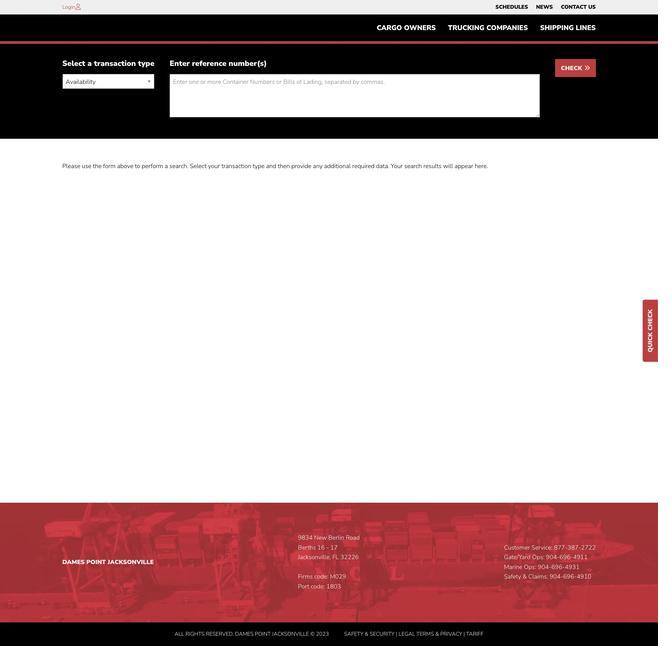 Task type: describe. For each thing, give the bounding box(es) containing it.
legal terms & privacy link
[[399, 631, 463, 638]]

marine
[[504, 563, 523, 572]]

dames point jacksonville
[[62, 558, 154, 567]]

enter reference number(s)
[[170, 58, 267, 69]]

2 | from the left
[[464, 631, 465, 638]]

shipping
[[541, 23, 574, 32]]

will
[[443, 162, 453, 171]]

shipping lines link
[[534, 20, 602, 36]]

safety inside the customer service: 877-387-2722 gate/yard ops: 904-696-4911 marine ops: 904-696-4931 safety & claims: 904-696-4910
[[504, 573, 522, 581]]

contact us link
[[561, 2, 596, 13]]

login link
[[62, 3, 75, 11]]

terms
[[417, 631, 434, 638]]

©
[[311, 631, 315, 638]]

port
[[298, 583, 309, 591]]

claims:
[[529, 573, 548, 581]]

quick check
[[647, 309, 655, 352]]

0 vertical spatial code:
[[315, 573, 329, 581]]

enter
[[170, 58, 190, 69]]

check button
[[556, 59, 596, 77]]

1 vertical spatial 696-
[[552, 563, 565, 572]]

contact
[[561, 3, 587, 11]]

877-
[[554, 544, 568, 552]]

provide
[[292, 162, 312, 171]]

9834 new berlin road berths 16 - 17 jacksonville, fl 32226
[[298, 534, 360, 562]]

0 vertical spatial type
[[138, 58, 155, 69]]

any
[[313, 162, 323, 171]]

jacksonville,
[[298, 553, 331, 562]]

companies
[[487, 23, 528, 32]]

legal
[[399, 631, 415, 638]]

rights
[[186, 631, 205, 638]]

cargo owners link
[[371, 20, 442, 36]]

2722
[[582, 544, 596, 552]]

0 vertical spatial ops:
[[532, 553, 545, 562]]

above
[[117, 162, 133, 171]]

required
[[353, 162, 375, 171]]

customer service: 877-387-2722 gate/yard ops: 904-696-4911 marine ops: 904-696-4931 safety & claims: 904-696-4910
[[504, 544, 596, 581]]

1 vertical spatial jacksonville
[[272, 631, 309, 638]]

2 vertical spatial 696-
[[564, 573, 577, 581]]

additional
[[324, 162, 351, 171]]

17
[[331, 544, 338, 552]]

safety & security | legal terms & privacy | tariff
[[344, 631, 484, 638]]

results
[[424, 162, 442, 171]]

to
[[135, 162, 140, 171]]

firms code:  m029 port code:  1803
[[298, 573, 346, 591]]

trucking companies
[[448, 23, 528, 32]]

please
[[62, 162, 80, 171]]

footer containing 9834 new berlin road
[[0, 503, 659, 646]]

1803
[[327, 583, 341, 591]]

news
[[536, 3, 553, 11]]

form
[[103, 162, 116, 171]]

the
[[93, 162, 102, 171]]

data.
[[376, 162, 390, 171]]

berths
[[298, 544, 316, 552]]

gate/yard
[[504, 553, 531, 562]]

cargo
[[377, 23, 402, 32]]

search
[[405, 162, 422, 171]]

new
[[314, 534, 327, 542]]

1 vertical spatial select
[[190, 162, 207, 171]]

then
[[278, 162, 290, 171]]

0 horizontal spatial transaction
[[94, 58, 136, 69]]

4911
[[573, 553, 588, 562]]

select a transaction type
[[62, 58, 155, 69]]

387-
[[568, 544, 582, 552]]

& inside the customer service: 877-387-2722 gate/yard ops: 904-696-4911 marine ops: 904-696-4931 safety & claims: 904-696-4910
[[523, 573, 527, 581]]

quick
[[647, 332, 655, 352]]

menu bar containing schedules
[[492, 2, 600, 13]]

trucking companies link
[[442, 20, 534, 36]]

2023
[[316, 631, 329, 638]]

road
[[346, 534, 360, 542]]

fl
[[333, 553, 339, 562]]

reserved.
[[206, 631, 234, 638]]

here.
[[475, 162, 488, 171]]

1 vertical spatial transaction
[[222, 162, 251, 171]]

search.
[[170, 162, 188, 171]]

contact us
[[561, 3, 596, 11]]

0 horizontal spatial a
[[88, 58, 92, 69]]

menu bar containing cargo owners
[[371, 20, 602, 36]]

0 vertical spatial 904-
[[546, 553, 560, 562]]



Task type: locate. For each thing, give the bounding box(es) containing it.
point
[[86, 558, 106, 567], [255, 631, 271, 638]]

0 vertical spatial jacksonville
[[108, 558, 154, 567]]

-
[[326, 544, 329, 552]]

1 horizontal spatial jacksonville
[[272, 631, 309, 638]]

1 vertical spatial code:
[[311, 583, 325, 591]]

2 vertical spatial 904-
[[550, 573, 564, 581]]

0 horizontal spatial dames
[[62, 558, 85, 567]]

us
[[589, 3, 596, 11]]

1 horizontal spatial check
[[647, 309, 655, 331]]

1 horizontal spatial select
[[190, 162, 207, 171]]

0 horizontal spatial |
[[396, 631, 398, 638]]

customer
[[504, 544, 530, 552]]

9834
[[298, 534, 313, 542]]

schedules link
[[496, 2, 528, 13]]

firms
[[298, 573, 313, 581]]

tariff
[[467, 631, 484, 638]]

1 | from the left
[[396, 631, 398, 638]]

user image
[[75, 4, 81, 10]]

1 horizontal spatial transaction
[[222, 162, 251, 171]]

4931
[[565, 563, 580, 572]]

904- down 877-
[[546, 553, 560, 562]]

& left claims:
[[523, 573, 527, 581]]

0 vertical spatial menu bar
[[492, 2, 600, 13]]

32226
[[341, 553, 359, 562]]

perform
[[142, 162, 163, 171]]

please use the form above to perform a search. select your transaction type and then provide any additional required data. your search results will appear here.
[[62, 162, 488, 171]]

1 horizontal spatial &
[[436, 631, 439, 638]]

menu bar up shipping
[[492, 2, 600, 13]]

all rights reserved. dames point jacksonville © 2023
[[175, 631, 329, 638]]

0 vertical spatial safety
[[504, 573, 522, 581]]

904- right claims:
[[550, 573, 564, 581]]

safety left security at the right bottom of page
[[344, 631, 364, 638]]

696-
[[560, 553, 573, 562], [552, 563, 565, 572], [564, 573, 577, 581]]

Enter reference number(s) text field
[[170, 74, 540, 118]]

904- up claims:
[[538, 563, 552, 572]]

type left the enter
[[138, 58, 155, 69]]

1 vertical spatial 904-
[[538, 563, 552, 572]]

16
[[318, 544, 325, 552]]

check
[[561, 64, 584, 73], [647, 309, 655, 331]]

and
[[266, 162, 276, 171]]

4910
[[577, 573, 592, 581]]

2 horizontal spatial &
[[523, 573, 527, 581]]

1 vertical spatial menu bar
[[371, 20, 602, 36]]

code: right port
[[311, 583, 325, 591]]

check inside button
[[561, 64, 584, 73]]

safety & security link
[[344, 631, 395, 638]]

type left and
[[253, 162, 265, 171]]

angle double right image
[[584, 65, 590, 71]]

your
[[391, 162, 403, 171]]

1 vertical spatial a
[[165, 162, 168, 171]]

tariff link
[[467, 631, 484, 638]]

1 horizontal spatial a
[[165, 162, 168, 171]]

0 vertical spatial point
[[86, 558, 106, 567]]

berlin
[[329, 534, 345, 542]]

select
[[62, 58, 85, 69], [190, 162, 207, 171]]

number(s)
[[229, 58, 267, 69]]

& right terms
[[436, 631, 439, 638]]

ops: down the 'service:'
[[532, 553, 545, 562]]

1 vertical spatial point
[[255, 631, 271, 638]]

shipping lines
[[541, 23, 596, 32]]

lines
[[576, 23, 596, 32]]

1 horizontal spatial type
[[253, 162, 265, 171]]

0 vertical spatial transaction
[[94, 58, 136, 69]]

transaction
[[94, 58, 136, 69], [222, 162, 251, 171]]

0 horizontal spatial jacksonville
[[108, 558, 154, 567]]

trucking
[[448, 23, 485, 32]]

&
[[523, 573, 527, 581], [365, 631, 369, 638], [436, 631, 439, 638]]

1 vertical spatial ops:
[[524, 563, 537, 572]]

quick check link
[[643, 300, 659, 362]]

all
[[175, 631, 184, 638]]

news link
[[536, 2, 553, 13]]

904-
[[546, 553, 560, 562], [538, 563, 552, 572], [550, 573, 564, 581]]

privacy
[[441, 631, 463, 638]]

ops:
[[532, 553, 545, 562], [524, 563, 537, 572]]

| left tariff
[[464, 631, 465, 638]]

|
[[396, 631, 398, 638], [464, 631, 465, 638]]

m029
[[330, 573, 346, 581]]

safety down 'marine' on the bottom of the page
[[504, 573, 522, 581]]

footer
[[0, 503, 659, 646]]

menu bar down schedules link
[[371, 20, 602, 36]]

use
[[82, 162, 91, 171]]

service:
[[532, 544, 553, 552]]

a
[[88, 58, 92, 69], [165, 162, 168, 171]]

1 vertical spatial type
[[253, 162, 265, 171]]

your
[[208, 162, 220, 171]]

cargo owners
[[377, 23, 436, 32]]

0 horizontal spatial safety
[[344, 631, 364, 638]]

1 horizontal spatial dames
[[235, 631, 254, 638]]

schedules
[[496, 3, 528, 11]]

| left legal
[[396, 631, 398, 638]]

1 vertical spatial safety
[[344, 631, 364, 638]]

& left security at the right bottom of page
[[365, 631, 369, 638]]

owners
[[404, 23, 436, 32]]

0 vertical spatial check
[[561, 64, 584, 73]]

1 vertical spatial dames
[[235, 631, 254, 638]]

0 horizontal spatial point
[[86, 558, 106, 567]]

menu bar
[[492, 2, 600, 13], [371, 20, 602, 36]]

0 horizontal spatial type
[[138, 58, 155, 69]]

0 vertical spatial select
[[62, 58, 85, 69]]

security
[[370, 631, 395, 638]]

reference
[[192, 58, 227, 69]]

1 vertical spatial check
[[647, 309, 655, 331]]

0 vertical spatial dames
[[62, 558, 85, 567]]

login
[[62, 3, 75, 11]]

code:
[[315, 573, 329, 581], [311, 583, 325, 591]]

0 horizontal spatial &
[[365, 631, 369, 638]]

1 horizontal spatial point
[[255, 631, 271, 638]]

0 vertical spatial a
[[88, 58, 92, 69]]

safety
[[504, 573, 522, 581], [344, 631, 364, 638]]

1 horizontal spatial safety
[[504, 573, 522, 581]]

code: up 1803 at the bottom of the page
[[315, 573, 329, 581]]

dames
[[62, 558, 85, 567], [235, 631, 254, 638]]

0 horizontal spatial select
[[62, 58, 85, 69]]

0 vertical spatial 696-
[[560, 553, 573, 562]]

appear
[[455, 162, 474, 171]]

0 horizontal spatial check
[[561, 64, 584, 73]]

1 horizontal spatial |
[[464, 631, 465, 638]]

ops: up claims:
[[524, 563, 537, 572]]



Task type: vqa. For each thing, say whether or not it's contained in the screenshot.
MARINE
yes



